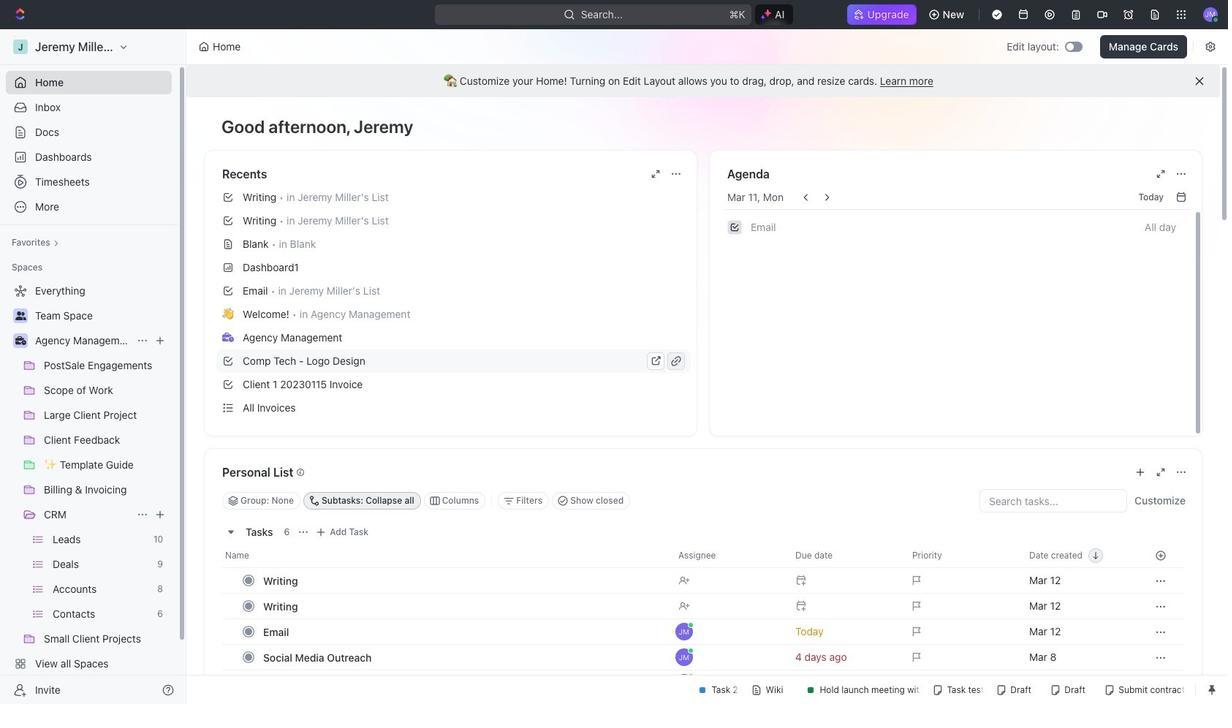 Task type: locate. For each thing, give the bounding box(es) containing it.
business time image inside tree
[[15, 336, 26, 345]]

alert
[[186, 65, 1220, 97]]

Search tasks... text field
[[981, 490, 1127, 512]]

tree
[[6, 279, 172, 700]]

0 horizontal spatial business time image
[[15, 336, 26, 345]]

business time image
[[222, 333, 234, 342], [15, 336, 26, 345]]

tree inside sidebar navigation
[[6, 279, 172, 700]]

1 horizontal spatial business time image
[[222, 333, 234, 342]]



Task type: vqa. For each thing, say whether or not it's contained in the screenshot.
ClickUp.
no



Task type: describe. For each thing, give the bounding box(es) containing it.
user group image
[[15, 311, 26, 320]]

jeremy miller's workspace, , element
[[13, 39, 28, 54]]

set priority image
[[904, 670, 1021, 696]]

sidebar navigation
[[0, 29, 189, 704]]



